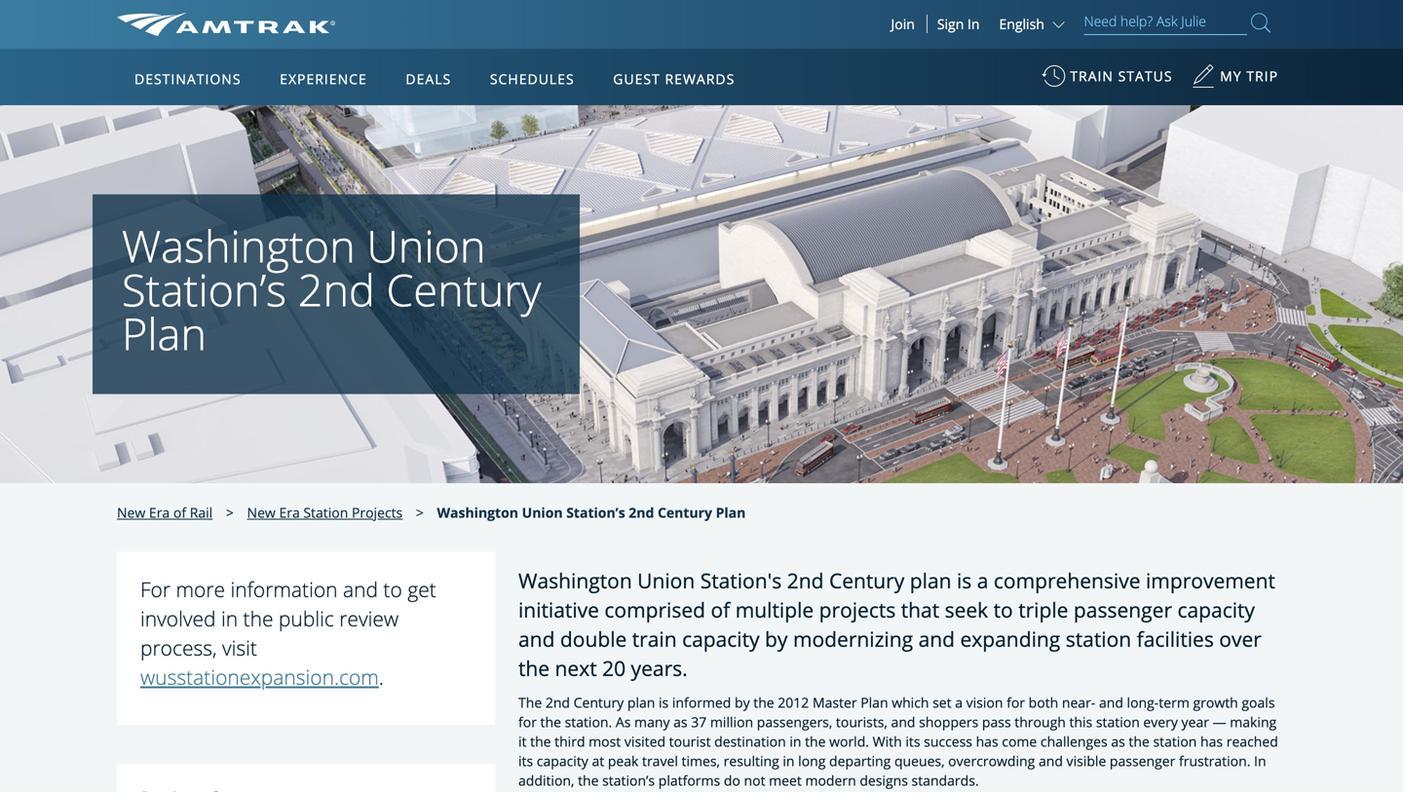 Task type: describe. For each thing, give the bounding box(es) containing it.
the
[[519, 694, 542, 712]]

tourist
[[669, 733, 711, 751]]

regions map image
[[189, 163, 657, 436]]

many
[[635, 713, 670, 732]]

schedules
[[490, 70, 575, 88]]

goals
[[1242, 694, 1275, 712]]

that
[[901, 596, 940, 624]]

1 vertical spatial station
[[1096, 713, 1140, 732]]

million
[[710, 713, 754, 732]]

1 vertical spatial in
[[790, 733, 802, 751]]

deals button
[[398, 52, 459, 106]]

challenges
[[1041, 733, 1108, 751]]

new for new era station projects
[[247, 503, 276, 522]]

20
[[602, 655, 626, 682]]

departing
[[829, 752, 891, 771]]

is inside the 2nd century plan is informed by the 2012 master plan which set a vision for both near- and long-term growth goals for the station. as many as 37 million passengers, tourists, and shoppers pass through this station every year — making it the third most visited tourist destination in the world. with its success has come challenges as the station has reached its capacity at peak travel times, resulting in long departing queues, overcrowding and visible passenger frustration. in addition, the station's platforms do not meet modern designs standards.
[[659, 694, 669, 712]]

platforms
[[659, 772, 720, 790]]

visit
[[222, 634, 257, 662]]

washington inside washington union station's 2nd century plan is a comprehensive improvement initiative comprised of multiple projects that seek to triple passenger capacity and double train capacity by modernizing and expanding station facilities over the next 20 years.
[[519, 567, 632, 595]]

train
[[1070, 67, 1114, 85]]

get
[[408, 576, 436, 603]]

the inside the for more information and to get involved in the public review process, visit wusstationexpansion.com .
[[243, 605, 273, 633]]

master
[[813, 694, 857, 712]]

1 vertical spatial plan
[[716, 503, 746, 522]]

it
[[519, 733, 527, 751]]

my trip
[[1220, 67, 1279, 85]]

the 2nd century plan is informed by the 2012 master plan which set a vision for both near- and long-term growth goals for the station. as many as 37 million passengers, tourists, and shoppers pass through this station every year — making it the third most visited tourist destination in the world. with its success has come challenges as the station has reached its capacity at peak travel times, resulting in long departing queues, overcrowding and visible passenger frustration. in addition, the station's platforms do not meet modern designs standards.
[[519, 694, 1279, 790]]

era for of
[[149, 503, 170, 522]]

by inside the 2nd century plan is informed by the 2012 master plan which set a vision for both near- and long-term growth goals for the station. as many as 37 million passengers, tourists, and shoppers pass through this station every year — making it the third most visited tourist destination in the world. with its success has come challenges as the station has reached its capacity at peak travel times, resulting in long departing queues, overcrowding and visible passenger frustration. in addition, the station's platforms do not meet modern designs standards.
[[735, 694, 750, 712]]

trip
[[1247, 67, 1279, 85]]

0 vertical spatial as
[[674, 713, 688, 732]]

over
[[1220, 625, 1262, 653]]

every
[[1144, 713, 1178, 732]]

guest rewards
[[613, 70, 735, 88]]

meet
[[769, 772, 802, 790]]

station's
[[602, 772, 655, 790]]

shoppers
[[919, 713, 979, 732]]

queues,
[[895, 752, 945, 771]]

pass
[[982, 713, 1011, 732]]

triple
[[1019, 596, 1069, 624]]

2nd inside the 2nd century plan is informed by the 2012 master plan which set a vision for both near- and long-term growth goals for the station. as many as 37 million passengers, tourists, and shoppers pass through this station every year — making it the third most visited tourist destination in the world. with its success has come challenges as the station has reached its capacity at peak travel times, resulting in long departing queues, overcrowding and visible passenger frustration. in addition, the station's platforms do not meet modern designs standards.
[[546, 694, 570, 712]]

world.
[[830, 733, 869, 751]]

designs
[[860, 772, 908, 790]]

union inside washington union station's 2nd century plan is a comprehensive improvement initiative comprised of multiple projects that seek to triple passenger capacity and double train capacity by modernizing and expanding station facilities over the next 20 years.
[[638, 567, 695, 595]]

0 vertical spatial station's
[[122, 260, 287, 319]]

.
[[379, 663, 384, 691]]

peak
[[608, 752, 639, 771]]

guest rewards button
[[606, 52, 743, 106]]

travel
[[642, 752, 678, 771]]

plan inside the 2nd century plan is informed by the 2012 master plan which set a vision for both near- and long-term growth goals for the station. as many as 37 million passengers, tourists, and shoppers pass through this station every year — making it the third most visited tourist destination in the world. with its success has come challenges as the station has reached its capacity at peak travel times, resulting in long departing queues, overcrowding and visible passenger frustration. in addition, the station's platforms do not meet modern designs standards.
[[861, 694, 888, 712]]

search icon image
[[1251, 9, 1271, 36]]

english button
[[999, 15, 1070, 33]]

station
[[303, 503, 348, 522]]

years.
[[631, 655, 688, 682]]

process,
[[140, 634, 217, 662]]

wusstationexpansion.com link
[[140, 663, 379, 691]]

0 vertical spatial washington union station's 2nd century plan
[[122, 216, 541, 363]]

term
[[1159, 694, 1190, 712]]

set
[[933, 694, 952, 712]]

the inside washington union station's 2nd century plan is a comprehensive improvement initiative comprised of multiple projects that seek to triple passenger capacity and double train capacity by modernizing and expanding station facilities over the next 20 years.
[[519, 655, 550, 682]]

new era of rail link
[[117, 503, 213, 522]]

the down at
[[578, 772, 599, 790]]

rewards
[[665, 70, 735, 88]]

0 vertical spatial its
[[906, 733, 921, 751]]

as
[[616, 713, 631, 732]]

schedules link
[[482, 49, 582, 105]]

information
[[230, 576, 338, 603]]

times,
[[682, 752, 720, 771]]

sign in
[[937, 15, 980, 33]]

year
[[1182, 713, 1210, 732]]

rail
[[190, 503, 213, 522]]

1 has from the left
[[976, 733, 999, 751]]

and down that
[[919, 625, 955, 653]]

new era station projects
[[247, 503, 403, 522]]

new era station projects link
[[247, 503, 403, 522]]

century inside the 2nd century plan is informed by the 2012 master plan which set a vision for both near- and long-term growth goals for the station. as many as 37 million passengers, tourists, and shoppers pass through this station every year — making it the third most visited tourist destination in the world. with its success has come challenges as the station has reached its capacity at peak travel times, resulting in long departing queues, overcrowding and visible passenger frustration. in addition, the station's platforms do not meet modern designs standards.
[[574, 694, 624, 712]]

destinations
[[135, 70, 241, 88]]

visited
[[625, 733, 666, 751]]

passenger inside the 2nd century plan is informed by the 2012 master plan which set a vision for both near- and long-term growth goals for the station. as many as 37 million passengers, tourists, and shoppers pass through this station every year — making it the third most visited tourist destination in the world. with its success has come challenges as the station has reached its capacity at peak travel times, resulting in long departing queues, overcrowding and visible passenger frustration. in addition, the station's platforms do not meet modern designs standards.
[[1110, 752, 1176, 771]]

deals
[[406, 70, 451, 88]]

—
[[1213, 713, 1227, 732]]

washington union station's 2nd century plan is a comprehensive improvement initiative comprised of multiple projects that seek to triple passenger capacity and double train capacity by modernizing and expanding station facilities over the next 20 years.
[[519, 567, 1276, 682]]

new era of rail
[[117, 503, 213, 522]]

come
[[1002, 733, 1037, 751]]

guest
[[613, 70, 661, 88]]

frustration.
[[1179, 752, 1251, 771]]

in inside the 2nd century plan is informed by the 2012 master plan which set a vision for both near- and long-term growth goals for the station. as many as 37 million passengers, tourists, and shoppers pass through this station every year — making it the third most visited tourist destination in the world. with its success has come challenges as the station has reached its capacity at peak travel times, resulting in long departing queues, overcrowding and visible passenger frustration. in addition, the station's platforms do not meet modern designs standards.
[[1254, 752, 1267, 771]]

projects
[[819, 596, 896, 624]]

modernizing
[[793, 625, 913, 653]]

capacity inside the 2nd century plan is informed by the 2012 master plan which set a vision for both near- and long-term growth goals for the station. as many as 37 million passengers, tourists, and shoppers pass through this station every year — making it the third most visited tourist destination in the world. with its success has come challenges as the station has reached its capacity at peak travel times, resulting in long departing queues, overcrowding and visible passenger frustration. in addition, the station's platforms do not meet modern designs standards.
[[537, 752, 589, 771]]

comprised
[[605, 596, 706, 624]]

for more information and to get involved in the public review process, visit wusstationexpansion.com .
[[140, 576, 436, 691]]

status
[[1119, 67, 1173, 85]]

wusstationexpansion.com
[[140, 663, 379, 691]]

informed
[[672, 694, 731, 712]]

banner containing join
[[0, 0, 1404, 450]]

vision
[[967, 694, 1003, 712]]

destination
[[715, 733, 786, 751]]

2nd inside washington union station's 2nd century plan
[[298, 260, 375, 319]]

1 vertical spatial washington union station's 2nd century plan
[[437, 503, 746, 522]]

public
[[279, 605, 334, 633]]

passenger inside washington union station's 2nd century plan is a comprehensive improvement initiative comprised of multiple projects that seek to triple passenger capacity and double train capacity by modernizing and expanding station facilities over the next 20 years.
[[1074, 596, 1173, 624]]



Task type: vqa. For each thing, say whether or not it's contained in the screenshot.
the inside the Washington Union Station's 2nd Century plan is a comprehensive improvement initiative comprised of multiple projects that seek to triple passenger capacity and double train capacity by modernizing and expanding station facilities over the next 20 years.
yes



Task type: locate. For each thing, give the bounding box(es) containing it.
1 vertical spatial washington
[[437, 503, 519, 522]]

by up the million
[[735, 694, 750, 712]]

and down challenges
[[1039, 752, 1063, 771]]

era for station
[[279, 503, 300, 522]]

in right sign
[[968, 15, 980, 33]]

and down which
[[891, 713, 916, 732]]

era
[[149, 503, 170, 522], [279, 503, 300, 522]]

2 vertical spatial plan
[[861, 694, 888, 712]]

station down 'every'
[[1153, 733, 1197, 751]]

0 horizontal spatial a
[[955, 694, 963, 712]]

to left get
[[383, 576, 402, 603]]

century inside washington union station's 2nd century plan is a comprehensive improvement initiative comprised of multiple projects that seek to triple passenger capacity and double train capacity by modernizing and expanding station facilities over the next 20 years.
[[829, 567, 905, 595]]

as
[[674, 713, 688, 732], [1111, 733, 1126, 751]]

improvement
[[1146, 567, 1276, 595]]

2 vertical spatial union
[[638, 567, 695, 595]]

and inside the for more information and to get involved in the public review process, visit wusstationexpansion.com .
[[343, 576, 378, 603]]

a up seek at the right bottom
[[977, 567, 989, 595]]

the right it
[[530, 733, 551, 751]]

2 era from the left
[[279, 503, 300, 522]]

passengers,
[[757, 713, 833, 732]]

0 vertical spatial a
[[977, 567, 989, 595]]

resulting
[[724, 752, 779, 771]]

0 horizontal spatial of
[[173, 503, 186, 522]]

passenger
[[1074, 596, 1173, 624], [1110, 752, 1176, 771]]

through
[[1015, 713, 1066, 732]]

in down reached
[[1254, 752, 1267, 771]]

0 vertical spatial in
[[221, 605, 238, 633]]

washington union station's 2nd century plan link
[[437, 503, 746, 522]]

Please enter your search item search field
[[1084, 10, 1248, 35]]

2nd inside washington union station's 2nd century plan is a comprehensive improvement initiative comprised of multiple projects that seek to triple passenger capacity and double train capacity by modernizing and expanding station facilities over the next 20 years.
[[787, 567, 824, 595]]

at
[[592, 752, 604, 771]]

0 horizontal spatial as
[[674, 713, 688, 732]]

application inside banner
[[189, 163, 657, 436]]

involved
[[140, 605, 216, 633]]

next
[[555, 655, 597, 682]]

0 horizontal spatial union
[[367, 216, 486, 275]]

initiative
[[519, 596, 599, 624]]

to inside the for more information and to get involved in the public review process, visit wusstationexpansion.com .
[[383, 576, 402, 603]]

plan up many
[[628, 694, 655, 712]]

a
[[977, 567, 989, 595], [955, 694, 963, 712]]

is up many
[[659, 694, 669, 712]]

of inside washington union station's 2nd century plan is a comprehensive improvement initiative comprised of multiple projects that seek to triple passenger capacity and double train capacity by modernizing and expanding station facilities over the next 20 years.
[[711, 596, 730, 624]]

third
[[555, 733, 585, 751]]

tourists,
[[836, 713, 888, 732]]

expanding
[[960, 625, 1061, 653]]

era left rail
[[149, 503, 170, 522]]

0 vertical spatial by
[[765, 625, 788, 653]]

new right rail
[[247, 503, 276, 522]]

1 vertical spatial is
[[659, 694, 669, 712]]

2 horizontal spatial plan
[[861, 694, 888, 712]]

1 vertical spatial as
[[1111, 733, 1126, 751]]

capacity down improvement
[[1178, 596, 1255, 624]]

standards.
[[912, 772, 979, 790]]

0 vertical spatial for
[[1007, 694, 1025, 712]]

addition,
[[519, 772, 575, 790]]

37
[[691, 713, 707, 732]]

sign
[[937, 15, 964, 33]]

which
[[892, 694, 929, 712]]

train
[[632, 625, 677, 653]]

by down multiple
[[765, 625, 788, 653]]

new left rail
[[117, 503, 146, 522]]

this
[[1070, 713, 1093, 732]]

1 horizontal spatial era
[[279, 503, 300, 522]]

and down initiative
[[519, 625, 555, 653]]

0 horizontal spatial by
[[735, 694, 750, 712]]

plan
[[122, 304, 207, 363], [716, 503, 746, 522], [861, 694, 888, 712]]

my
[[1220, 67, 1242, 85]]

1 horizontal spatial capacity
[[682, 625, 760, 653]]

of
[[173, 503, 186, 522], [711, 596, 730, 624]]

2 new from the left
[[247, 503, 276, 522]]

0 horizontal spatial new
[[117, 503, 146, 522]]

has up 'overcrowding'
[[976, 733, 999, 751]]

2 vertical spatial capacity
[[537, 752, 589, 771]]

most
[[589, 733, 621, 751]]

1 horizontal spatial union
[[522, 503, 563, 522]]

0 horizontal spatial era
[[149, 503, 170, 522]]

overcrowding
[[948, 752, 1035, 771]]

with
[[873, 733, 902, 751]]

as right challenges
[[1111, 733, 1126, 751]]

for
[[140, 576, 171, 603]]

destinations button
[[127, 52, 249, 106]]

1 vertical spatial a
[[955, 694, 963, 712]]

to inside washington union station's 2nd century plan is a comprehensive improvement initiative comprised of multiple projects that seek to triple passenger capacity and double train capacity by modernizing and expanding station facilities over the next 20 years.
[[994, 596, 1013, 624]]

visible
[[1067, 752, 1107, 771]]

1 horizontal spatial has
[[1201, 733, 1223, 751]]

0 horizontal spatial has
[[976, 733, 999, 751]]

has
[[976, 733, 999, 751], [1201, 733, 1223, 751]]

both
[[1029, 694, 1059, 712]]

growth
[[1193, 694, 1239, 712]]

join
[[891, 15, 915, 33]]

plan up that
[[910, 567, 952, 595]]

a inside washington union station's 2nd century plan is a comprehensive improvement initiative comprised of multiple projects that seek to triple passenger capacity and double train capacity by modernizing and expanding station facilities over the next 20 years.
[[977, 567, 989, 595]]

2 vertical spatial in
[[783, 752, 795, 771]]

0 horizontal spatial for
[[519, 713, 537, 732]]

making
[[1230, 713, 1277, 732]]

the up 'long'
[[805, 733, 826, 751]]

english
[[999, 15, 1045, 33]]

0 horizontal spatial its
[[519, 752, 533, 771]]

facilities
[[1137, 625, 1214, 653]]

station.
[[565, 713, 612, 732]]

0 vertical spatial of
[[173, 503, 186, 522]]

1 vertical spatial in
[[1254, 752, 1267, 771]]

1 new from the left
[[117, 503, 146, 522]]

as left 37
[[674, 713, 688, 732]]

2 has from the left
[[1201, 733, 1223, 751]]

0 horizontal spatial to
[[383, 576, 402, 603]]

0 vertical spatial in
[[968, 15, 980, 33]]

1 horizontal spatial a
[[977, 567, 989, 595]]

0 horizontal spatial in
[[968, 15, 980, 33]]

1 horizontal spatial by
[[765, 625, 788, 653]]

comprehensive
[[994, 567, 1141, 595]]

banner
[[0, 0, 1404, 450]]

union
[[367, 216, 486, 275], [522, 503, 563, 522], [638, 567, 695, 595]]

its
[[906, 733, 921, 751], [519, 752, 533, 771]]

join button
[[880, 15, 928, 33]]

plan inside washington union station's 2nd century plan is a comprehensive improvement initiative comprised of multiple projects that seek to triple passenger capacity and double train capacity by modernizing and expanding station facilities over the next 20 years.
[[910, 567, 952, 595]]

1 horizontal spatial as
[[1111, 733, 1126, 751]]

1 horizontal spatial for
[[1007, 694, 1025, 712]]

for down the
[[519, 713, 537, 732]]

1 vertical spatial of
[[711, 596, 730, 624]]

plan inside the 2nd century plan is informed by the 2012 master plan which set a vision for both near- and long-term growth goals for the station. as many as 37 million passengers, tourists, and shoppers pass through this station every year — making it the third most visited tourist destination in the world. with its success has come challenges as the station has reached its capacity at peak travel times, resulting in long departing queues, overcrowding and visible passenger frustration. in addition, the station's platforms do not meet modern designs standards.
[[628, 694, 655, 712]]

0 vertical spatial capacity
[[1178, 596, 1255, 624]]

double
[[560, 625, 627, 653]]

its up "queues,"
[[906, 733, 921, 751]]

0 vertical spatial union
[[367, 216, 486, 275]]

application
[[189, 163, 657, 436]]

the up third
[[540, 713, 561, 732]]

in
[[221, 605, 238, 633], [790, 733, 802, 751], [783, 752, 795, 771]]

0 vertical spatial plan
[[122, 304, 207, 363]]

in inside the for more information and to get involved in the public review process, visit wusstationexpansion.com .
[[221, 605, 238, 633]]

0 horizontal spatial plan
[[628, 694, 655, 712]]

0 vertical spatial passenger
[[1074, 596, 1173, 624]]

the
[[243, 605, 273, 633], [519, 655, 550, 682], [754, 694, 775, 712], [540, 713, 561, 732], [530, 733, 551, 751], [805, 733, 826, 751], [1129, 733, 1150, 751], [578, 772, 599, 790]]

is up seek at the right bottom
[[957, 567, 972, 595]]

1 vertical spatial station's
[[566, 503, 625, 522]]

of left rail
[[173, 503, 186, 522]]

for up pass
[[1007, 694, 1025, 712]]

in down passengers,
[[790, 733, 802, 751]]

seek
[[945, 596, 988, 624]]

the left 2012
[[754, 694, 775, 712]]

capacity down multiple
[[682, 625, 760, 653]]

do
[[724, 772, 741, 790]]

2 vertical spatial washington
[[519, 567, 632, 595]]

of down station's
[[711, 596, 730, 624]]

0 vertical spatial station
[[1066, 625, 1132, 653]]

long-
[[1127, 694, 1159, 712]]

1 vertical spatial its
[[519, 752, 533, 771]]

and up review
[[343, 576, 378, 603]]

0 vertical spatial washington
[[122, 216, 355, 275]]

2 horizontal spatial capacity
[[1178, 596, 1255, 624]]

train status link
[[1042, 58, 1173, 105]]

station's
[[122, 260, 287, 319], [566, 503, 625, 522]]

the up visit
[[243, 605, 273, 633]]

1 vertical spatial passenger
[[1110, 752, 1176, 771]]

2 vertical spatial station
[[1153, 733, 1197, 751]]

new
[[117, 503, 146, 522], [247, 503, 276, 522]]

1 horizontal spatial plan
[[910, 567, 952, 595]]

0 vertical spatial is
[[957, 567, 972, 595]]

1 horizontal spatial to
[[994, 596, 1013, 624]]

a inside the 2nd century plan is informed by the 2012 master plan which set a vision for both near- and long-term growth goals for the station. as many as 37 million passengers, tourists, and shoppers pass through this station every year — making it the third most visited tourist destination in the world. with its success has come challenges as the station has reached its capacity at peak travel times, resulting in long departing queues, overcrowding and visible passenger frustration. in addition, the station's platforms do not meet modern designs standards.
[[955, 694, 963, 712]]

in up meet at the bottom of page
[[783, 752, 795, 771]]

my trip button
[[1192, 58, 1279, 105]]

1 horizontal spatial plan
[[716, 503, 746, 522]]

1 horizontal spatial new
[[247, 503, 276, 522]]

1 vertical spatial for
[[519, 713, 537, 732]]

experience button
[[272, 52, 375, 106]]

near-
[[1062, 694, 1096, 712]]

washington
[[122, 216, 355, 275], [437, 503, 519, 522], [519, 567, 632, 595]]

to
[[383, 576, 402, 603], [994, 596, 1013, 624]]

1 era from the left
[[149, 503, 170, 522]]

not
[[744, 772, 766, 790]]

reached
[[1227, 733, 1279, 751]]

has up frustration.
[[1201, 733, 1223, 751]]

capacity
[[1178, 596, 1255, 624], [682, 625, 760, 653], [537, 752, 589, 771]]

0 horizontal spatial is
[[659, 694, 669, 712]]

new for new era of rail
[[117, 503, 146, 522]]

station down long-
[[1096, 713, 1140, 732]]

passenger down 'every'
[[1110, 752, 1176, 771]]

0 horizontal spatial station's
[[122, 260, 287, 319]]

1 horizontal spatial is
[[957, 567, 972, 595]]

station inside washington union station's 2nd century plan is a comprehensive improvement initiative comprised of multiple projects that seek to triple passenger capacity and double train capacity by modernizing and expanding station facilities over the next 20 years.
[[1066, 625, 1132, 653]]

1 vertical spatial by
[[735, 694, 750, 712]]

amtrak image
[[117, 13, 335, 36]]

the down 'every'
[[1129, 733, 1150, 751]]

2 horizontal spatial union
[[638, 567, 695, 595]]

0 vertical spatial plan
[[910, 567, 952, 595]]

and left long-
[[1099, 694, 1124, 712]]

the up the
[[519, 655, 550, 682]]

station down the triple
[[1066, 625, 1132, 653]]

review
[[339, 605, 399, 633]]

plan
[[910, 567, 952, 595], [628, 694, 655, 712]]

1 vertical spatial union
[[522, 503, 563, 522]]

in inside banner
[[968, 15, 980, 33]]

capacity down third
[[537, 752, 589, 771]]

is inside washington union station's 2nd century plan is a comprehensive improvement initiative comprised of multiple projects that seek to triple passenger capacity and double train capacity by modernizing and expanding station facilities over the next 20 years.
[[957, 567, 972, 595]]

era left station
[[279, 503, 300, 522]]

passenger up the facilities
[[1074, 596, 1173, 624]]

1 horizontal spatial its
[[906, 733, 921, 751]]

multiple
[[736, 596, 814, 624]]

in up visit
[[221, 605, 238, 633]]

0 horizontal spatial plan
[[122, 304, 207, 363]]

sign in button
[[937, 15, 980, 33]]

to up expanding
[[994, 596, 1013, 624]]

1 horizontal spatial in
[[1254, 752, 1267, 771]]

train status
[[1070, 67, 1173, 85]]

its down it
[[519, 752, 533, 771]]

1 horizontal spatial of
[[711, 596, 730, 624]]

and
[[343, 576, 378, 603], [519, 625, 555, 653], [919, 625, 955, 653], [1099, 694, 1124, 712], [891, 713, 916, 732], [1039, 752, 1063, 771]]

0 horizontal spatial capacity
[[537, 752, 589, 771]]

more
[[176, 576, 225, 603]]

a right set at the bottom
[[955, 694, 963, 712]]

1 vertical spatial capacity
[[682, 625, 760, 653]]

projects
[[352, 503, 403, 522]]

experience
[[280, 70, 367, 88]]

1 vertical spatial plan
[[628, 694, 655, 712]]

by inside washington union station's 2nd century plan is a comprehensive improvement initiative comprised of multiple projects that seek to triple passenger capacity and double train capacity by modernizing and expanding station facilities over the next 20 years.
[[765, 625, 788, 653]]

1 horizontal spatial station's
[[566, 503, 625, 522]]



